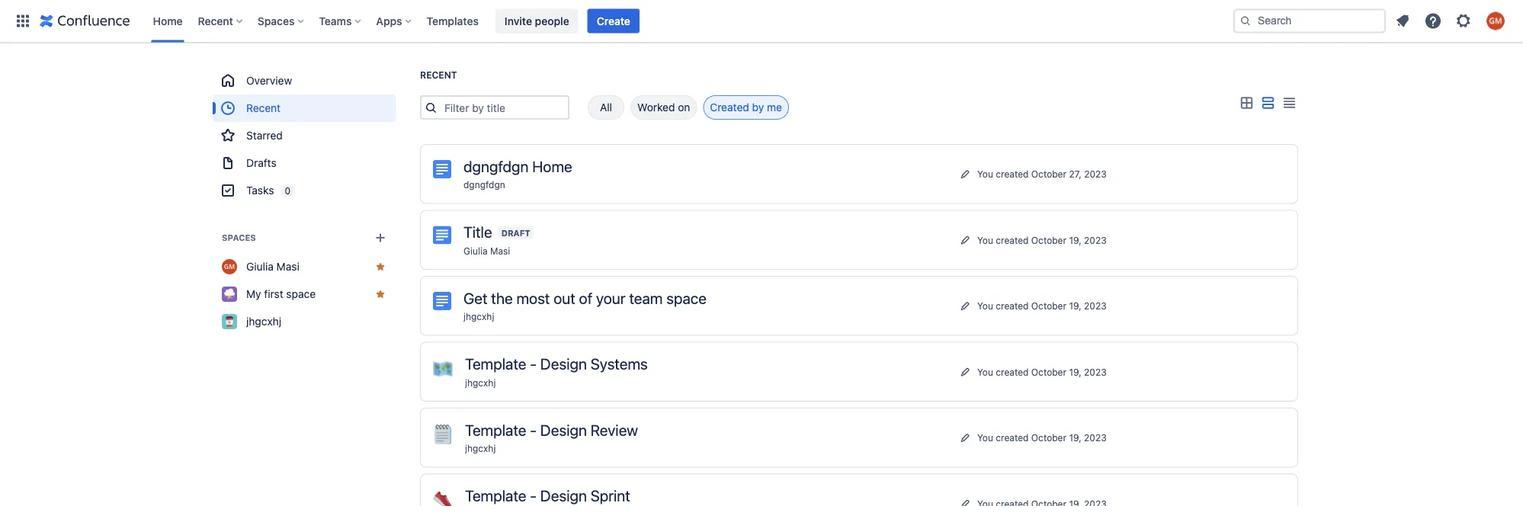 Task type: locate. For each thing, give the bounding box(es) containing it.
1 horizontal spatial space
[[667, 289, 707, 307]]

dgngfdgn up the dgngfdgn link
[[464, 157, 529, 175]]

:map: image
[[433, 359, 453, 379]]

- inside template - design systems jhgcxhj
[[530, 355, 537, 373]]

19, for template - design systems
[[1069, 367, 1082, 377]]

4 you from the top
[[977, 367, 993, 377]]

spaces
[[258, 14, 295, 27], [222, 233, 256, 243]]

0 horizontal spatial giulia masi link
[[213, 253, 396, 281]]

2 template from the top
[[465, 421, 526, 439]]

2 - from the top
[[530, 421, 537, 439]]

1 design from the top
[[540, 355, 587, 373]]

1 vertical spatial template
[[465, 421, 526, 439]]

created by me button
[[703, 95, 789, 120]]

2 vertical spatial recent
[[246, 102, 281, 114]]

2 october from the top
[[1031, 235, 1067, 245]]

template
[[465, 355, 526, 373], [465, 421, 526, 439], [465, 487, 526, 505]]

3 2023 from the top
[[1084, 301, 1107, 311]]

space
[[286, 288, 316, 300], [667, 289, 707, 307]]

you for review
[[977, 433, 993, 443]]

1 - from the top
[[530, 355, 537, 373]]

group
[[213, 67, 396, 204]]

recent up "starred"
[[246, 102, 281, 114]]

0 horizontal spatial recent
[[198, 14, 233, 27]]

review
[[591, 421, 638, 439]]

3 created from the top
[[996, 301, 1029, 311]]

design inside template - design systems jhgcxhj
[[540, 355, 587, 373]]

1 vertical spatial design
[[540, 421, 587, 439]]

0 vertical spatial recent
[[198, 14, 233, 27]]

masi down draft at the left
[[490, 246, 510, 256]]

spaces right recent 'dropdown button'
[[258, 14, 295, 27]]

your profile and preferences image
[[1487, 12, 1505, 30]]

out
[[554, 289, 575, 307]]

3 template from the top
[[465, 487, 526, 505]]

4 19, from the top
[[1069, 433, 1082, 443]]

page image
[[433, 226, 451, 244]]

1 vertical spatial recent
[[420, 70, 457, 80]]

giulia
[[464, 246, 488, 256], [246, 260, 274, 273]]

:map: image
[[433, 359, 453, 379]]

giulia masi link
[[464, 246, 510, 256], [213, 253, 396, 281]]

- down the most
[[530, 355, 537, 373]]

starred link
[[213, 122, 396, 149]]

1 vertical spatial page image
[[433, 292, 451, 310]]

3 october from the top
[[1031, 301, 1067, 311]]

worked on
[[637, 101, 690, 114]]

3 design from the top
[[540, 487, 587, 505]]

group containing overview
[[213, 67, 396, 204]]

3 you from the top
[[977, 301, 993, 311]]

0 vertical spatial masi
[[490, 246, 510, 256]]

giulia up my
[[246, 260, 274, 273]]

1 19, from the top
[[1069, 235, 1082, 245]]

1 dgngfdgn from the top
[[464, 157, 529, 175]]

teams
[[319, 14, 352, 27]]

masi up my first space
[[277, 260, 300, 273]]

0 horizontal spatial spaces
[[222, 233, 256, 243]]

1 vertical spatial giulia masi
[[246, 260, 300, 273]]

0 horizontal spatial giulia
[[246, 260, 274, 273]]

- down template - design systems jhgcxhj
[[530, 421, 537, 439]]

template inside 'template - design review jhgcxhj'
[[465, 421, 526, 439]]

recent button
[[193, 9, 248, 33]]

4 october from the top
[[1031, 367, 1067, 377]]

jhgcxhj inside get the most out of your team space jhgcxhj
[[464, 311, 494, 322]]

page image up page image
[[433, 160, 451, 178]]

dgngfdgn home dgngfdgn
[[464, 157, 572, 190]]

1 horizontal spatial spaces
[[258, 14, 295, 27]]

2 page image from the top
[[433, 292, 451, 310]]

3 you created october 19, 2023 from the top
[[977, 367, 1107, 377]]

templates link
[[422, 9, 483, 33]]

:athletic_shoe: image
[[433, 491, 453, 506]]

0 horizontal spatial space
[[286, 288, 316, 300]]

-
[[530, 355, 537, 373], [530, 421, 537, 439], [530, 487, 537, 505]]

space right team
[[667, 289, 707, 307]]

dgngfdgn
[[464, 157, 529, 175], [464, 180, 505, 190]]

1 horizontal spatial recent
[[246, 102, 281, 114]]

dgngfdgn link
[[464, 180, 505, 190]]

giulia masi down title
[[464, 246, 510, 256]]

recent link
[[213, 95, 396, 122]]

design
[[540, 355, 587, 373], [540, 421, 587, 439], [540, 487, 587, 505]]

of
[[579, 289, 593, 307]]

2 you from the top
[[977, 235, 993, 245]]

2 you created october 19, 2023 from the top
[[977, 301, 1107, 311]]

0
[[285, 185, 290, 196]]

created by me
[[710, 101, 782, 114]]

template - design sprint
[[465, 487, 630, 505]]

tab list
[[570, 95, 789, 120]]

page image left 'get'
[[433, 292, 451, 310]]

2023
[[1084, 169, 1107, 179], [1084, 235, 1107, 245], [1084, 301, 1107, 311], [1084, 367, 1107, 377], [1084, 433, 1107, 443]]

page image
[[433, 160, 451, 178], [433, 292, 451, 310]]

drafts
[[246, 157, 277, 169]]

home
[[153, 14, 183, 27], [532, 157, 572, 175]]

page image for dgngfdgn
[[433, 160, 451, 178]]

giulia down title
[[464, 246, 488, 256]]

4 2023 from the top
[[1084, 367, 1107, 377]]

templates
[[427, 14, 479, 27]]

invite people
[[505, 14, 569, 27]]

design left the sprint
[[540, 487, 587, 505]]

1 horizontal spatial giulia masi
[[464, 246, 510, 256]]

you
[[977, 169, 993, 179], [977, 235, 993, 245], [977, 301, 993, 311], [977, 367, 993, 377], [977, 433, 993, 443]]

teams button
[[314, 9, 367, 33]]

design left review
[[540, 421, 587, 439]]

my
[[246, 288, 261, 300]]

get the most out of your team space jhgcxhj
[[464, 289, 707, 322]]

giulia masi up first
[[246, 260, 300, 273]]

draft
[[501, 228, 530, 238]]

drafts link
[[213, 149, 396, 177]]

- down 'template - design review jhgcxhj'
[[530, 487, 537, 505]]

1 page image from the top
[[433, 160, 451, 178]]

tasks
[[246, 184, 274, 197]]

recent down templates link
[[420, 70, 457, 80]]

1 horizontal spatial home
[[532, 157, 572, 175]]

the
[[491, 289, 513, 307]]

jhgcxhj link for template - design systems
[[465, 377, 496, 388]]

1 vertical spatial giulia
[[246, 260, 274, 273]]

masi
[[490, 246, 510, 256], [277, 260, 300, 273]]

overview link
[[213, 67, 396, 95]]

0 vertical spatial page image
[[433, 160, 451, 178]]

1 vertical spatial spaces
[[222, 233, 256, 243]]

page image for get
[[433, 292, 451, 310]]

1 you created october 19, 2023 from the top
[[977, 235, 1107, 245]]

design left the systems
[[540, 355, 587, 373]]

confluence image
[[40, 12, 130, 30], [40, 12, 130, 30]]

you created october 19, 2023
[[977, 235, 1107, 245], [977, 301, 1107, 311], [977, 367, 1107, 377], [977, 433, 1107, 443]]

Filter by title field
[[440, 97, 568, 118]]

0 vertical spatial -
[[530, 355, 537, 373]]

people
[[535, 14, 569, 27]]

0 horizontal spatial masi
[[277, 260, 300, 273]]

1 template from the top
[[465, 355, 526, 373]]

recent inside recent link
[[246, 102, 281, 114]]

space right first
[[286, 288, 316, 300]]

created for out
[[996, 301, 1029, 311]]

created for systems
[[996, 367, 1029, 377]]

jhgcxhj inside template - design systems jhgcxhj
[[465, 377, 496, 388]]

0 vertical spatial dgngfdgn
[[464, 157, 529, 175]]

2 2023 from the top
[[1084, 235, 1107, 245]]

apps button
[[372, 9, 417, 33]]

home inside dgngfdgn home dgngfdgn
[[532, 157, 572, 175]]

1 horizontal spatial giulia
[[464, 246, 488, 256]]

4 created from the top
[[996, 367, 1029, 377]]

giulia masi link up my first space
[[213, 253, 396, 281]]

recent right home link
[[198, 14, 233, 27]]

home left recent 'dropdown button'
[[153, 14, 183, 27]]

0 horizontal spatial home
[[153, 14, 183, 27]]

- inside 'template - design review jhgcxhj'
[[530, 421, 537, 439]]

0 vertical spatial giulia
[[464, 246, 488, 256]]

2 created from the top
[[996, 235, 1029, 245]]

jhgcxhj link
[[213, 308, 396, 335], [464, 311, 494, 322], [465, 377, 496, 388], [465, 443, 496, 454]]

0 vertical spatial design
[[540, 355, 587, 373]]

unstar this space image
[[374, 261, 387, 273]]

systems
[[591, 355, 648, 373]]

1 vertical spatial dgngfdgn
[[464, 180, 505, 190]]

5 created from the top
[[996, 433, 1029, 443]]

invite people button
[[496, 9, 579, 33]]

create a space image
[[371, 229, 390, 247]]

5 you from the top
[[977, 433, 993, 443]]

october for out
[[1031, 301, 1067, 311]]

banner
[[0, 0, 1523, 43]]

overview
[[246, 74, 292, 87]]

3 19, from the top
[[1069, 367, 1082, 377]]

0 vertical spatial home
[[153, 14, 183, 27]]

jhgcxhj inside 'template - design review jhgcxhj'
[[465, 443, 496, 454]]

giulia masi link down title
[[464, 246, 510, 256]]

design inside 'template - design review jhgcxhj'
[[540, 421, 587, 439]]

all
[[600, 101, 612, 114]]

:notepad_spiral: image
[[433, 425, 453, 445], [433, 425, 453, 445]]

created
[[996, 169, 1029, 179], [996, 235, 1029, 245], [996, 301, 1029, 311], [996, 367, 1029, 377], [996, 433, 1029, 443]]

home down filter by title field
[[532, 157, 572, 175]]

recent
[[198, 14, 233, 27], [420, 70, 457, 80], [246, 102, 281, 114]]

you created october 19, 2023 for get the most out of your team space
[[977, 301, 1107, 311]]

0 vertical spatial spaces
[[258, 14, 295, 27]]

spaces inside spaces popup button
[[258, 14, 295, 27]]

october
[[1031, 169, 1067, 179], [1031, 235, 1067, 245], [1031, 301, 1067, 311], [1031, 367, 1067, 377], [1031, 433, 1067, 443]]

design for sprint
[[540, 487, 587, 505]]

template - design review jhgcxhj
[[465, 421, 638, 454]]

2 vertical spatial -
[[530, 487, 537, 505]]

dgngfdgn up title
[[464, 180, 505, 190]]

- for template - design systems
[[530, 355, 537, 373]]

2 vertical spatial template
[[465, 487, 526, 505]]

2 19, from the top
[[1069, 301, 1082, 311]]

0 vertical spatial template
[[465, 355, 526, 373]]

worked on button
[[631, 95, 697, 120]]

spaces down tasks on the left top of page
[[222, 233, 256, 243]]

1 you from the top
[[977, 169, 993, 179]]

5 october from the top
[[1031, 433, 1067, 443]]

giulia masi
[[464, 246, 510, 256], [246, 260, 300, 273]]

2 design from the top
[[540, 421, 587, 439]]

october for systems
[[1031, 367, 1067, 377]]

4 you created october 19, 2023 from the top
[[977, 433, 1107, 443]]

19,
[[1069, 235, 1082, 245], [1069, 301, 1082, 311], [1069, 367, 1082, 377], [1069, 433, 1082, 443]]

5 2023 from the top
[[1084, 433, 1107, 443]]

1 vertical spatial home
[[532, 157, 572, 175]]

template inside template - design systems jhgcxhj
[[465, 355, 526, 373]]

jhgcxhj
[[464, 311, 494, 322], [246, 315, 281, 328], [465, 377, 496, 388], [465, 443, 496, 454]]

jhgcxhj link for get the most out of your team space
[[464, 311, 494, 322]]

1 vertical spatial -
[[530, 421, 537, 439]]

invite
[[505, 14, 532, 27]]

2 vertical spatial design
[[540, 487, 587, 505]]

27,
[[1069, 169, 1082, 179]]

settings icon image
[[1455, 12, 1473, 30]]



Task type: describe. For each thing, give the bounding box(es) containing it.
2023 for out
[[1084, 301, 1107, 311]]

0 vertical spatial giulia masi
[[464, 246, 510, 256]]

notification icon image
[[1394, 12, 1412, 30]]

you for systems
[[977, 367, 993, 377]]

template for template - design systems
[[465, 355, 526, 373]]

2 dgngfdgn from the top
[[464, 180, 505, 190]]

october for review
[[1031, 433, 1067, 443]]

tab list containing all
[[570, 95, 789, 120]]

get
[[464, 289, 488, 307]]

cards image
[[1237, 94, 1256, 112]]

you for out
[[977, 301, 993, 311]]

you created october 19, 2023 for template - design systems
[[977, 367, 1107, 377]]

my first space
[[246, 288, 316, 300]]

1 vertical spatial masi
[[277, 260, 300, 273]]

you created october 19, 2023 for template - design review
[[977, 433, 1107, 443]]

created
[[710, 101, 749, 114]]

Search field
[[1234, 9, 1386, 33]]

0 horizontal spatial giulia masi
[[246, 260, 300, 273]]

space inside 'link'
[[286, 288, 316, 300]]

worked
[[637, 101, 675, 114]]

unstar this space image
[[374, 288, 387, 300]]

team
[[629, 289, 663, 307]]

first
[[264, 288, 283, 300]]

1 october from the top
[[1031, 169, 1067, 179]]

space inside get the most out of your team space jhgcxhj
[[667, 289, 707, 307]]

by
[[752, 101, 764, 114]]

list image
[[1259, 94, 1277, 112]]

you created october 27, 2023
[[977, 169, 1107, 179]]

search image
[[1240, 15, 1252, 27]]

- for template - design review
[[530, 421, 537, 439]]

jhgcxhj link for template - design review
[[465, 443, 496, 454]]

starred
[[246, 129, 283, 142]]

home inside "global" element
[[153, 14, 183, 27]]

:athletic_shoe: image
[[433, 491, 453, 506]]

1 horizontal spatial masi
[[490, 246, 510, 256]]

1 created from the top
[[996, 169, 1029, 179]]

2 horizontal spatial recent
[[420, 70, 457, 80]]

19, for template - design review
[[1069, 433, 1082, 443]]

my first space link
[[213, 281, 396, 308]]

apps
[[376, 14, 402, 27]]

compact list image
[[1280, 94, 1298, 112]]

3 - from the top
[[530, 487, 537, 505]]

created for review
[[996, 433, 1029, 443]]

all button
[[588, 95, 624, 120]]

create link
[[588, 9, 640, 33]]

recent inside recent 'dropdown button'
[[198, 14, 233, 27]]

template for template - design review
[[465, 421, 526, 439]]

me
[[767, 101, 782, 114]]

2023 for review
[[1084, 433, 1107, 443]]

template - design systems jhgcxhj
[[465, 355, 648, 388]]

on
[[678, 101, 690, 114]]

1 horizontal spatial giulia masi link
[[464, 246, 510, 256]]

global element
[[9, 0, 1231, 42]]

sprint
[[591, 487, 630, 505]]

19, for get the most out of your team space
[[1069, 301, 1082, 311]]

spaces button
[[253, 9, 310, 33]]

your
[[596, 289, 626, 307]]

1 2023 from the top
[[1084, 169, 1107, 179]]

title
[[464, 223, 492, 241]]

design for systems
[[540, 355, 587, 373]]

help icon image
[[1424, 12, 1443, 30]]

most
[[517, 289, 550, 307]]

appswitcher icon image
[[14, 12, 32, 30]]

design for review
[[540, 421, 587, 439]]

create
[[597, 14, 630, 27]]

2023 for systems
[[1084, 367, 1107, 377]]

home link
[[148, 9, 187, 33]]

banner containing home
[[0, 0, 1523, 43]]



Task type: vqa. For each thing, say whether or not it's contained in the screenshot.
aren't
no



